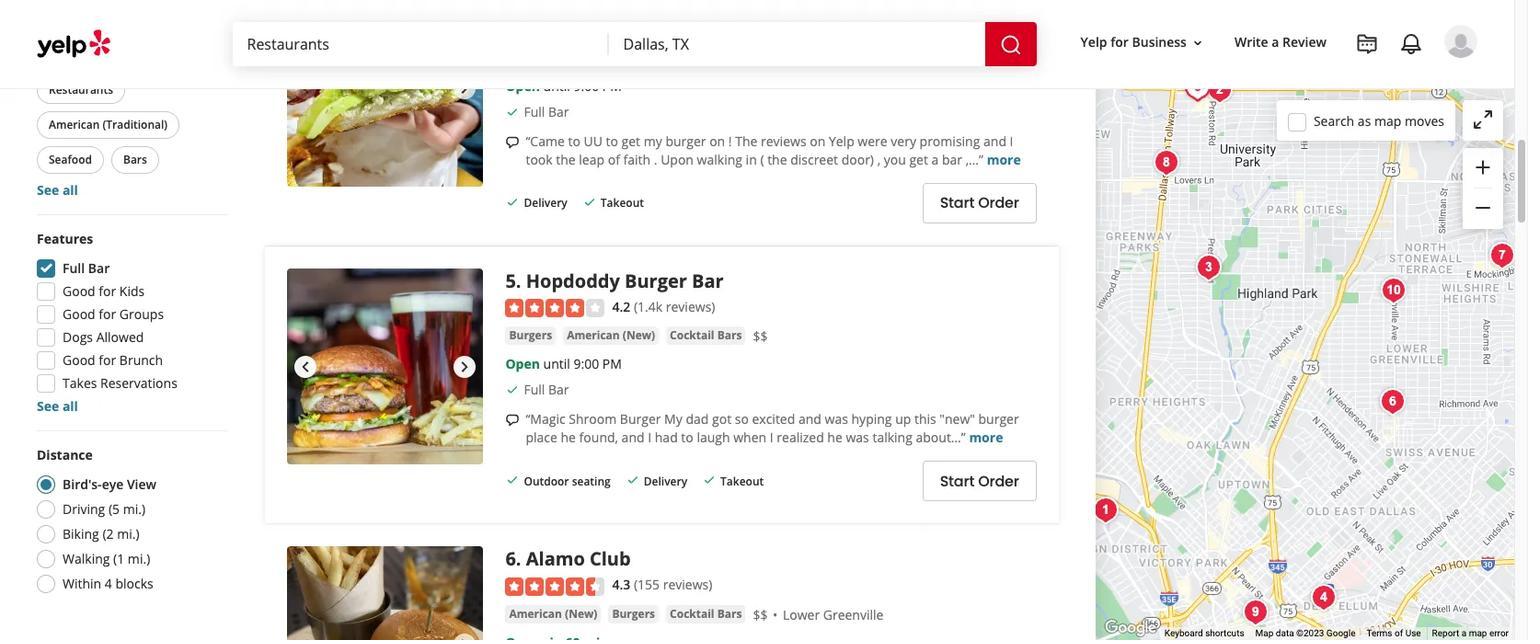 Task type: describe. For each thing, give the bounding box(es) containing it.
0 horizontal spatial to
[[568, 132, 580, 150]]

(5
[[108, 500, 120, 518]]

keyboard
[[1165, 628, 1203, 639]]

full inside group
[[63, 259, 85, 277]]

1 vertical spatial of
[[1395, 628, 1403, 639]]

took
[[526, 151, 553, 168]]

upon
[[661, 151, 694, 168]]

bars inside group
[[123, 152, 147, 167]]

within 4 blocks
[[63, 575, 153, 592]]

american (new) for american (new) link to the top
[[567, 328, 655, 343]]

hopdoddy burger bar link
[[526, 269, 724, 293]]

,
[[877, 151, 881, 168]]

option group containing distance
[[31, 446, 228, 599]]

slideshow element for "came to uu to get my burger on ! the reviews on yelp were very promising and i took the leap of faith . upon walking in ( the discreet door) , you get a bar ,…"
[[287, 0, 483, 187]]

$$ for burger
[[753, 328, 768, 345]]

full for "magic shroom burger  my dad got so excited and was hyping up this "new" burger place he found, and i had to laugh when i realized he was talking about…"
[[524, 381, 545, 399]]

(new) for american (new) link to the top
[[623, 328, 655, 343]]

distance
[[37, 446, 93, 464]]

bird's-
[[63, 476, 102, 493]]

were
[[858, 132, 888, 150]]

search
[[1314, 112, 1354, 129]]

reviews) for burger
[[666, 298, 715, 315]]

. inside "came to uu to get my burger on ! the reviews on yelp were very promising and i took the leap of faith . upon walking in ( the discreet door) , you get a bar ,…"
[[654, 151, 657, 168]]

yelp for business button
[[1073, 26, 1213, 59]]

mi.) for walking (1 mi.)
[[128, 550, 150, 568]]

4.2 star rating image
[[505, 299, 605, 318]]

16 checkmark v2 image down leap
[[582, 195, 597, 210]]

Near text field
[[623, 34, 970, 54]]

write
[[1235, 34, 1268, 51]]

outdoor seating
[[524, 473, 611, 489]]

bar up "magic at the bottom of page
[[548, 381, 569, 399]]

terms
[[1367, 628, 1392, 639]]

"came to uu to get my burger on ! the reviews on yelp were very promising and i took the leap of faith . upon walking in ( the discreet door) , you get a bar ,…"
[[526, 132, 1013, 168]]

(
[[760, 151, 764, 168]]

uu
[[584, 132, 603, 150]]

outdoor
[[524, 473, 569, 489]]

1 horizontal spatial i
[[770, 429, 773, 446]]

map
[[1255, 628, 1274, 639]]

0 vertical spatial delivery
[[524, 195, 567, 211]]

9:00 for to
[[574, 77, 599, 95]]

bars left lower
[[717, 606, 742, 622]]

lower greenville
[[783, 606, 884, 623]]

seafood button
[[37, 146, 104, 174]]

more link for "came to uu to get my burger on ! the reviews on yelp were very promising and i took the leap of faith . upon walking in ( the discreet door) , you get a bar ,…"
[[987, 151, 1021, 168]]

(155
[[634, 576, 660, 594]]

pm for burger
[[602, 355, 622, 373]]

0 horizontal spatial i
[[648, 429, 651, 446]]

place
[[526, 429, 557, 446]]

0 horizontal spatial get
[[622, 132, 640, 150]]

until for "magic
[[543, 355, 570, 373]]

see for category
[[37, 181, 59, 199]]

order for "magic shroom burger  my dad got so excited and was hyping up this "new" burger place he found, and i had to laugh when i realized he was talking about…"
[[978, 471, 1019, 492]]

american inside button
[[49, 117, 100, 132]]

good for kids
[[63, 282, 145, 300]]

about…"
[[916, 429, 966, 446]]

category
[[37, 12, 94, 29]]

you
[[884, 151, 906, 168]]

takes
[[63, 374, 97, 392]]

my
[[664, 411, 682, 428]]

previous image for "magic shroom burger  my dad got so excited and was hyping up this "new" burger place he found, and i had to laugh when i realized he was talking about…"
[[294, 356, 316, 378]]

terms of use link
[[1367, 628, 1421, 639]]

report a map error
[[1432, 628, 1509, 639]]

bar inside group
[[88, 259, 110, 277]]

1 horizontal spatial delivery
[[644, 473, 687, 489]]

map for error
[[1469, 628, 1487, 639]]

search image
[[1000, 34, 1022, 56]]

eye
[[102, 476, 124, 493]]

ellum
[[747, 50, 781, 67]]

report
[[1432, 628, 1459, 639]]

start for burger
[[940, 471, 975, 492]]

talking
[[873, 429, 913, 446]]

rodeo goat image
[[1088, 492, 1125, 529]]

data
[[1276, 628, 1294, 639]]

blocks
[[115, 575, 153, 592]]

a for report
[[1462, 628, 1467, 639]]

for for business
[[1111, 34, 1129, 51]]

bars down 4.4 (1.4k reviews) on the top left of page
[[646, 50, 671, 65]]

16 speech v2 image
[[505, 135, 520, 150]]

see for features
[[37, 397, 59, 415]]

to inside "magic shroom burger  my dad got so excited and was hyping up this "new" burger place he found, and i had to laugh when i realized he was talking about…"
[[681, 429, 693, 446]]

up
[[895, 411, 911, 428]]

!
[[728, 132, 732, 150]]

uncle uber's image
[[287, 0, 483, 187]]

16 checkmark v2 image for takeout
[[625, 473, 640, 488]]

3 previous image from the top
[[294, 634, 316, 640]]

of inside "came to uu to get my burger on ! the reviews on yelp were very promising and i took the leap of faith . upon walking in ( the discreet door) , you get a bar ,…"
[[608, 151, 620, 168]]

0 vertical spatial 16 checkmark v2 image
[[505, 195, 520, 210]]

restaurants
[[49, 82, 113, 98]]

yelp inside button
[[1081, 34, 1107, 51]]

4.3 (155 reviews)
[[612, 576, 712, 594]]

driving
[[63, 500, 105, 518]]

none field find
[[247, 34, 594, 54]]

restaurants button
[[37, 76, 125, 104]]

deep
[[712, 50, 744, 67]]

1 vertical spatial and
[[798, 411, 821, 428]]

5
[[505, 269, 516, 293]]

user actions element
[[1066, 23, 1503, 136]]

2 vertical spatial and
[[622, 429, 645, 446]]

shortcuts
[[1205, 628, 1244, 639]]

burgers button down 4.3
[[608, 605, 659, 623]]

good for groups
[[63, 305, 164, 323]]

shroom
[[569, 411, 617, 428]]

burgers link for "magic
[[505, 327, 556, 345]]

16 checkmark v2 image left outdoor
[[505, 473, 520, 488]]

5 . hopdoddy burger bar
[[505, 269, 724, 293]]

4
[[105, 575, 112, 592]]

reviews
[[761, 132, 806, 150]]

previous image for "came to uu to get my burger on ! the reviews on yelp were very promising and i took the leap of faith . upon walking in ( the discreet door) , you get a bar ,…"
[[294, 77, 316, 100]]

burger inside "magic shroom burger  my dad got so excited and was hyping up this "new" burger place he found, and i had to laugh when i realized he was talking about…"
[[620, 411, 661, 428]]

4.2
[[612, 298, 630, 315]]

more for "came to uu to get my burger on ! the reviews on yelp were very promising and i took the leap of faith . upon walking in ( the discreet door) , you get a bar ,…"
[[987, 151, 1021, 168]]

4.2 (1.4k reviews)
[[612, 298, 715, 315]]

american (traditional) button
[[37, 111, 180, 139]]

burgers for 'burgers' "button" underneath '4.2 star rating' image
[[509, 328, 552, 343]]

see all for category
[[37, 181, 78, 199]]

leap
[[579, 151, 605, 168]]

realized
[[777, 429, 824, 446]]

club
[[590, 547, 631, 572]]

(1.4k for 4.2
[[634, 298, 663, 315]]

1 on from the left
[[709, 132, 725, 150]]

9:00 for shroom
[[574, 355, 599, 373]]

my
[[644, 132, 662, 150]]

reviews) for club
[[663, 576, 712, 594]]

report a map error link
[[1432, 628, 1509, 639]]

bird's-eye view
[[63, 476, 156, 493]]

cocktail bars for 5 . hopdoddy burger bar
[[670, 328, 742, 343]]

,…"
[[966, 151, 984, 168]]

0 vertical spatial reviews)
[[666, 20, 715, 37]]

hopdoddy burger bar image
[[1180, 69, 1217, 105]]

moves
[[1405, 112, 1444, 129]]

burgers button down '4.2 star rating' image
[[505, 327, 556, 345]]

1 horizontal spatial to
[[606, 132, 618, 150]]

0 vertical spatial burger
[[625, 269, 687, 293]]

as
[[1358, 112, 1371, 129]]

sadelle's image
[[1191, 249, 1228, 286]]

0 vertical spatial american (new) link
[[563, 327, 659, 345]]

map for moves
[[1374, 112, 1402, 129]]

r+d kitchen image
[[1202, 71, 1239, 108]]

open for "magic
[[505, 355, 540, 373]]

biking (2 mi.)
[[63, 525, 139, 543]]

3 slideshow element from the top
[[287, 547, 483, 640]]

error
[[1489, 628, 1509, 639]]

write a review
[[1235, 34, 1327, 51]]

see all button for features
[[37, 397, 78, 415]]

keyboard shortcuts
[[1165, 628, 1244, 639]]

zoom in image
[[1472, 156, 1494, 178]]

seating
[[572, 473, 611, 489]]

for for brunch
[[99, 351, 116, 369]]

none field near
[[623, 34, 970, 54]]

google
[[1327, 628, 1356, 639]]

hillside tavern image
[[1484, 237, 1521, 274]]

map data ©2023 google
[[1255, 628, 1356, 639]]

2 vertical spatial burgers link
[[608, 605, 659, 623]]

(2
[[102, 525, 114, 543]]

next image for first 'previous' icon from the bottom of the page
[[454, 634, 476, 640]]

(1
[[113, 550, 124, 568]]

view
[[127, 476, 156, 493]]

0 vertical spatial bars button
[[643, 49, 675, 67]]

2 the from the left
[[767, 151, 787, 168]]

dogs
[[63, 328, 93, 346]]

for for kids
[[99, 282, 116, 300]]

business
[[1132, 34, 1187, 51]]

for for groups
[[99, 305, 116, 323]]

bar up "4.2 (1.4k reviews)"
[[692, 269, 724, 293]]

start order link for "came to uu to get my burger on ! the reviews on yelp were very promising and i took the leap of faith . upon walking in ( the discreet door) , you get a bar ,…"
[[922, 183, 1037, 223]]

google image
[[1100, 616, 1161, 640]]

use
[[1405, 628, 1421, 639]]

"magic
[[526, 411, 565, 428]]

start for very
[[940, 193, 975, 214]]

start order for "came to uu to get my burger on ! the reviews on yelp were very promising and i took the leap of faith . upon walking in ( the discreet door) , you get a bar ,…"
[[940, 193, 1019, 214]]

group containing category
[[33, 12, 228, 200]]

16 speech v2 image
[[505, 413, 520, 428]]

good for good for brunch
[[63, 351, 95, 369]]

next image
[[454, 356, 476, 378]]

2 horizontal spatial american
[[567, 328, 620, 343]]

start order for "magic shroom burger  my dad got so excited and was hyping up this "new" burger place he found, and i had to laugh when i realized he was talking about…"
[[940, 471, 1019, 492]]

burgers for 'burgers' "button" below 4.3
[[612, 606, 655, 622]]



Task type: locate. For each thing, give the bounding box(es) containing it.
2 vertical spatial slideshow element
[[287, 547, 483, 640]]

all down seafood button
[[62, 181, 78, 199]]

1 vertical spatial map
[[1469, 628, 1487, 639]]

0 vertical spatial pm
[[602, 77, 622, 95]]

walking (1 mi.)
[[63, 550, 150, 568]]

and inside "came to uu to get my burger on ! the reviews on yelp were very promising and i took the leap of faith . upon walking in ( the discreet door) , you get a bar ,…"
[[984, 132, 1006, 150]]

full bar
[[524, 103, 569, 120], [63, 259, 110, 277], [524, 381, 569, 399]]

option group
[[31, 446, 228, 599]]

0 vertical spatial cocktail
[[670, 328, 714, 343]]

1 horizontal spatial he
[[827, 429, 843, 446]]

1 vertical spatial full bar
[[63, 259, 110, 277]]

open until 9:00 pm for "magic
[[505, 355, 622, 373]]

0 vertical spatial (1.4k
[[634, 20, 663, 37]]

cocktail down "4.2 (1.4k reviews)"
[[670, 328, 714, 343]]

order
[[978, 193, 1019, 214], [978, 471, 1019, 492]]

2 see all from the top
[[37, 397, 78, 415]]

2 until from the top
[[543, 355, 570, 373]]

start order link for "magic shroom burger  my dad got so excited and was hyping up this "new" burger place he found, and i had to laugh when i realized he was talking about…"
[[922, 461, 1037, 502]]

0 horizontal spatial yelp
[[829, 132, 854, 150]]

2 cocktail bars link from the top
[[666, 605, 746, 623]]

full down features
[[63, 259, 85, 277]]

promising
[[920, 132, 980, 150]]

the
[[735, 132, 758, 150]]

more for "magic shroom burger  my dad got so excited and was hyping up this "new" burger place he found, and i had to laugh when i realized he was talking about…"
[[969, 429, 1003, 446]]

burgers for 'burgers' "button" inside the group
[[49, 47, 90, 63]]

get
[[622, 132, 640, 150], [909, 151, 928, 168]]

door)
[[841, 151, 874, 168]]

2 9:00 from the top
[[574, 355, 599, 373]]

2 start from the top
[[940, 471, 975, 492]]

16 checkmark v2 image down laugh
[[702, 473, 717, 488]]

pm down 4.4
[[602, 77, 622, 95]]

2 slideshow element from the top
[[287, 269, 483, 465]]

4.4 (1.4k reviews)
[[612, 20, 715, 37]]

. for alamo
[[516, 547, 521, 572]]

cocktail bars link down the 4.3 (155 reviews)
[[666, 605, 746, 623]]

yelp
[[1081, 34, 1107, 51], [829, 132, 854, 150]]

slideshow element
[[287, 0, 483, 187], [287, 269, 483, 465], [287, 547, 483, 640]]

a for write
[[1272, 34, 1279, 51]]

open until 9:00 pm
[[505, 77, 622, 95], [505, 355, 622, 373]]

a inside "came to uu to get my burger on ! the reviews on yelp were very promising and i took the leap of faith . upon walking in ( the discreet door) , you get a bar ,…"
[[932, 151, 939, 168]]

burgers inside group
[[49, 47, 90, 63]]

mi.) right (1 at the bottom of the page
[[128, 550, 150, 568]]

for
[[1111, 34, 1129, 51], [99, 282, 116, 300], [99, 305, 116, 323], [99, 351, 116, 369]]

see all for features
[[37, 397, 78, 415]]

1 horizontal spatial burger
[[978, 411, 1019, 428]]

burgers link down 4.3
[[608, 605, 659, 623]]

2 vertical spatial full
[[524, 381, 545, 399]]

see up distance
[[37, 397, 59, 415]]

pm
[[602, 77, 622, 95], [602, 355, 622, 373]]

1 he from the left
[[561, 429, 576, 446]]

good
[[63, 282, 95, 300], [63, 305, 95, 323], [63, 351, 95, 369]]

9:00 up shroom
[[574, 355, 599, 373]]

1 open from the top
[[505, 77, 540, 95]]

1 vertical spatial mi.)
[[117, 525, 139, 543]]

see all button for category
[[37, 181, 78, 199]]

0 vertical spatial full
[[524, 103, 545, 120]]

this
[[914, 411, 936, 428]]

burger inside "magic shroom burger  my dad got so excited and was hyping up this "new" burger place he found, and i had to laugh when i realized he was talking about…"
[[978, 411, 1019, 428]]

cocktail bars link
[[666, 327, 746, 345], [666, 605, 746, 623]]

yelp up door)
[[829, 132, 854, 150]]

(new) for bottom american (new) link
[[565, 606, 597, 622]]

until up "came
[[543, 77, 570, 95]]

full up "magic at the bottom of page
[[524, 381, 545, 399]]

1 vertical spatial open
[[505, 355, 540, 373]]

2 pm from the top
[[602, 355, 622, 373]]

mi.) for driving (5 mi.)
[[123, 500, 145, 518]]

1 vertical spatial (1.4k
[[634, 298, 663, 315]]

. up '4.2 star rating' image
[[516, 269, 521, 293]]

0 vertical spatial burger
[[666, 132, 706, 150]]

takeout for 16 checkmark v2 icon under leap
[[601, 195, 644, 211]]

. for hopdoddy
[[516, 269, 521, 293]]

"came
[[526, 132, 565, 150]]

0 vertical spatial see
[[37, 181, 59, 199]]

16 checkmark v2 image
[[505, 195, 520, 210], [505, 383, 520, 398], [625, 473, 640, 488]]

1 vertical spatial cocktail bars
[[670, 606, 742, 622]]

1 previous image from the top
[[294, 77, 316, 100]]

american (new) button for bottom american (new) link
[[505, 605, 601, 623]]

was left hyping
[[825, 411, 848, 428]]

1 see from the top
[[37, 181, 59, 199]]

hopdoddy burger bar image
[[287, 269, 483, 465]]

16 checkmark v2 image
[[505, 105, 520, 119], [582, 195, 597, 210], [505, 473, 520, 488], [702, 473, 717, 488]]

.
[[654, 151, 657, 168], [516, 269, 521, 293], [516, 547, 521, 572]]

burger right "new"
[[978, 411, 1019, 428]]

mi.) right the (2
[[117, 525, 139, 543]]

burger up had
[[620, 411, 661, 428]]

more down "new"
[[969, 429, 1003, 446]]

1 cocktail bars link from the top
[[666, 327, 746, 345]]

2 horizontal spatial i
[[1010, 132, 1013, 150]]

open up 16 speech v2 image
[[505, 355, 540, 373]]

1 start order link from the top
[[922, 183, 1037, 223]]

1 vertical spatial get
[[909, 151, 928, 168]]

burgers down '4.2 star rating' image
[[509, 328, 552, 343]]

uncle uber's image
[[1306, 579, 1343, 616]]

see all down seafood button
[[37, 181, 78, 199]]

alamo club image
[[1375, 383, 1412, 420]]

2 vertical spatial 16 checkmark v2 image
[[625, 473, 640, 488]]

2 previous image from the top
[[294, 356, 316, 378]]

1 vertical spatial delivery
[[644, 473, 687, 489]]

yelp inside "came to uu to get my burger on ! the reviews on yelp were very promising and i took the leap of faith . upon walking in ( the discreet door) , you get a bar ,…"
[[829, 132, 854, 150]]

Find text field
[[247, 34, 594, 54]]

group containing features
[[31, 230, 228, 416]]

he right place
[[561, 429, 576, 446]]

1 vertical spatial a
[[932, 151, 939, 168]]

0 vertical spatial .
[[654, 151, 657, 168]]

more link
[[987, 151, 1021, 168], [969, 429, 1003, 446]]

0 vertical spatial start order
[[940, 193, 1019, 214]]

1 none field from the left
[[247, 34, 594, 54]]

0 vertical spatial (new)
[[623, 328, 655, 343]]

1 horizontal spatial takeout
[[720, 473, 764, 489]]

0 horizontal spatial takeout
[[601, 195, 644, 211]]

0 horizontal spatial map
[[1374, 112, 1402, 129]]

of right leap
[[608, 151, 620, 168]]

and up ,…" at the right
[[984, 132, 1006, 150]]

1 vertical spatial until
[[543, 355, 570, 373]]

(new)
[[623, 328, 655, 343], [565, 606, 597, 622]]

1 horizontal spatial and
[[798, 411, 821, 428]]

for left business
[[1111, 34, 1129, 51]]

1 horizontal spatial a
[[1272, 34, 1279, 51]]

1 vertical spatial (new)
[[565, 606, 597, 622]]

1 next image from the top
[[454, 77, 476, 100]]

get right you
[[909, 151, 928, 168]]

more link right ,…" at the right
[[987, 151, 1021, 168]]

(new) down 4.3 star rating image
[[565, 606, 597, 622]]

cocktail bars button
[[666, 327, 746, 345], [666, 605, 746, 623]]

1 vertical spatial start order
[[940, 471, 1019, 492]]

1 vertical spatial see
[[37, 397, 59, 415]]

burgers link down 4.4
[[585, 49, 635, 67]]

good up 'good for groups'
[[63, 282, 95, 300]]

cocktail bars for 6 . alamo club
[[670, 606, 742, 622]]

full bar up the good for kids
[[63, 259, 110, 277]]

cocktail bars down "4.2 (1.4k reviews)"
[[670, 328, 742, 343]]

0 vertical spatial yelp
[[1081, 34, 1107, 51]]

0 vertical spatial start
[[940, 193, 975, 214]]

1 open until 9:00 pm from the top
[[505, 77, 622, 95]]

1 slideshow element from the top
[[287, 0, 483, 187]]

cocktail bars link for alamo club
[[666, 605, 746, 623]]

2 see from the top
[[37, 397, 59, 415]]

see
[[37, 181, 59, 199], [37, 397, 59, 415]]

full up "came
[[524, 103, 545, 120]]

None search field
[[232, 22, 1040, 66]]

for down the good for kids
[[99, 305, 116, 323]]

cocktail bars button down the 4.3 (155 reviews)
[[666, 605, 746, 623]]

0 vertical spatial open until 9:00 pm
[[505, 77, 622, 95]]

1 (1.4k from the top
[[634, 20, 663, 37]]

mi.) for biking (2 mi.)
[[117, 525, 139, 543]]

0 horizontal spatial the
[[556, 151, 576, 168]]

"new"
[[940, 411, 975, 428]]

to down dad
[[681, 429, 693, 446]]

cocktail for club
[[670, 606, 714, 622]]

until for "came
[[543, 77, 570, 95]]

0 vertical spatial more
[[987, 151, 1021, 168]]

walking
[[63, 550, 110, 568]]

open for "came
[[505, 77, 540, 95]]

1 order from the top
[[978, 193, 1019, 214]]

when
[[733, 429, 767, 446]]

next image
[[454, 77, 476, 100], [454, 634, 476, 640]]

american down "4.2"
[[567, 328, 620, 343]]

4.3
[[612, 576, 630, 594]]

burgers down 4.3
[[612, 606, 655, 622]]

american (new) button down 4.3 star rating image
[[505, 605, 601, 623]]

0 horizontal spatial (new)
[[565, 606, 597, 622]]

4.3 star rating image
[[505, 577, 605, 596]]

2 good from the top
[[63, 305, 95, 323]]

burger inside "came to uu to get my burger on ! the reviews on yelp were very promising and i took the leap of faith . upon walking in ( the discreet door) , you get a bar ,…"
[[666, 132, 706, 150]]

deep ellum
[[712, 50, 781, 67]]

previous image
[[294, 77, 316, 100], [294, 356, 316, 378], [294, 634, 316, 640]]

0 horizontal spatial of
[[608, 151, 620, 168]]

bars
[[646, 50, 671, 65], [123, 152, 147, 167], [717, 328, 742, 343], [717, 606, 742, 622]]

map left error
[[1469, 628, 1487, 639]]

0 horizontal spatial none field
[[247, 34, 594, 54]]

1 good from the top
[[63, 282, 95, 300]]

1 until from the top
[[543, 77, 570, 95]]

2 all from the top
[[62, 397, 78, 415]]

0 vertical spatial next image
[[454, 77, 476, 100]]

2 cocktail from the top
[[670, 606, 714, 622]]

write a review link
[[1227, 26, 1334, 59]]

the crafty irishman image
[[1238, 594, 1275, 631]]

bar up the good for kids
[[88, 259, 110, 277]]

bar
[[548, 103, 569, 120], [88, 259, 110, 277], [692, 269, 724, 293], [548, 381, 569, 399]]

features
[[37, 230, 93, 247]]

and up realized in the bottom of the page
[[798, 411, 821, 428]]

2 order from the top
[[978, 471, 1019, 492]]

cocktail bars button for 5 . hopdoddy burger bar
[[666, 327, 746, 345]]

takeout for 16 checkmark v2 icon below laugh
[[720, 473, 764, 489]]

search as map moves
[[1314, 112, 1444, 129]]

alamo club link
[[526, 547, 631, 572]]

1 vertical spatial american (new)
[[509, 606, 597, 622]]

1 vertical spatial bars button
[[111, 146, 159, 174]]

a
[[1272, 34, 1279, 51], [932, 151, 939, 168], [1462, 628, 1467, 639]]

1 all from the top
[[62, 181, 78, 199]]

burgers for 'burgers' "button" below 4.4
[[589, 50, 632, 65]]

reviews) right "4.2"
[[666, 298, 715, 315]]

to left uu
[[568, 132, 580, 150]]

good for good for kids
[[63, 282, 95, 300]]

bars up got
[[717, 328, 742, 343]]

1 vertical spatial was
[[846, 429, 869, 446]]

american (new) down "4.2"
[[567, 328, 655, 343]]

2 vertical spatial $$
[[753, 606, 768, 623]]

walking
[[697, 151, 742, 168]]

reviews) right (155
[[663, 576, 712, 594]]

2 open until 9:00 pm from the top
[[505, 355, 622, 373]]

0 vertical spatial more link
[[987, 151, 1021, 168]]

zoom out image
[[1472, 197, 1494, 219]]

(1.4k right 4.4
[[634, 20, 663, 37]]

1 vertical spatial american (new) link
[[505, 605, 601, 623]]

0 horizontal spatial american
[[49, 117, 100, 132]]

2 none field from the left
[[623, 34, 970, 54]]

2 next image from the top
[[454, 634, 476, 640]]

2 start order from the top
[[940, 471, 1019, 492]]

more link down "new"
[[969, 429, 1003, 446]]

1 vertical spatial american (new) button
[[505, 605, 601, 623]]

next image for 'previous' icon for "came to uu to get my burger on ! the reviews on yelp were very promising and i took the leap of faith . upon walking in ( the discreet door) , you get a bar ,…"
[[454, 77, 476, 100]]

(1.4k right "4.2"
[[634, 298, 663, 315]]

allowed
[[96, 328, 144, 346]]

slideshow element for "magic shroom burger  my dad got so excited and was hyping up this "new" burger place he found, and i had to laugh when i realized he was talking about…"
[[287, 269, 483, 465]]

get up the faith
[[622, 132, 640, 150]]

None field
[[247, 34, 594, 54], [623, 34, 970, 54]]

cocktail bars link for hopdoddy burger bar
[[666, 327, 746, 345]]

16 checkmark v2 image right seating
[[625, 473, 640, 488]]

for inside yelp for business button
[[1111, 34, 1129, 51]]

found,
[[579, 429, 618, 446]]

pm down "4.2"
[[602, 355, 622, 373]]

1 vertical spatial cocktail bars button
[[666, 605, 746, 623]]

0 vertical spatial $$
[[682, 50, 697, 67]]

map
[[1374, 112, 1402, 129], [1469, 628, 1487, 639]]

1 the from the left
[[556, 151, 576, 168]]

1 horizontal spatial the
[[767, 151, 787, 168]]

1 vertical spatial order
[[978, 471, 1019, 492]]

burger
[[625, 269, 687, 293], [620, 411, 661, 428]]

2 horizontal spatial to
[[681, 429, 693, 446]]

burgers button inside group
[[37, 41, 102, 69]]

yelp left business
[[1081, 34, 1107, 51]]

cocktail down the 4.3 (155 reviews)
[[670, 606, 714, 622]]

reservations
[[100, 374, 177, 392]]

projects image
[[1356, 33, 1378, 55]]

greenville
[[823, 606, 884, 623]]

6 . alamo club
[[505, 547, 631, 572]]

full bar for "magic
[[524, 381, 569, 399]]

0 vertical spatial start order link
[[922, 183, 1037, 223]]

1 pm from the top
[[602, 77, 622, 95]]

1 start order from the top
[[940, 193, 1019, 214]]

2 start order link from the top
[[922, 461, 1037, 502]]

burgers button down 'category'
[[37, 41, 102, 69]]

burgers button down 4.4
[[585, 49, 635, 67]]

1 vertical spatial all
[[62, 397, 78, 415]]

good up dogs
[[63, 305, 95, 323]]

burgers link for "came
[[585, 49, 635, 67]]

full bar for "came
[[524, 103, 569, 120]]

1 cocktail bars from the top
[[670, 328, 742, 343]]

1 vertical spatial american
[[567, 328, 620, 343]]

1 vertical spatial reviews)
[[666, 298, 715, 315]]

4.4
[[612, 20, 630, 37]]

$$ right bars link
[[682, 50, 697, 67]]

2 open from the top
[[505, 355, 540, 373]]

2 vertical spatial mi.)
[[128, 550, 150, 568]]

he right realized in the bottom of the page
[[827, 429, 843, 446]]

0 horizontal spatial delivery
[[524, 195, 567, 211]]

9:00 up uu
[[574, 77, 599, 95]]

1 vertical spatial see all button
[[37, 397, 78, 415]]

2 (1.4k from the top
[[634, 298, 663, 315]]

brunch
[[119, 351, 163, 369]]

american (traditional)
[[49, 117, 168, 132]]

american (new) for bottom american (new) link
[[509, 606, 597, 622]]

cocktail
[[670, 328, 714, 343], [670, 606, 714, 622]]

1 cocktail from the top
[[670, 328, 714, 343]]

takes reservations
[[63, 374, 177, 392]]

1 vertical spatial full
[[63, 259, 85, 277]]

start order link down ,…" at the right
[[922, 183, 1037, 223]]

more link for "magic shroom burger  my dad got so excited and was hyping up this "new" burger place he found, and i had to laugh when i realized he was talking about…"
[[969, 429, 1003, 446]]

full bar up "magic at the bottom of page
[[524, 381, 569, 399]]

burger up "4.2 (1.4k reviews)"
[[625, 269, 687, 293]]

brad k. image
[[1444, 25, 1478, 58]]

was down hyping
[[846, 429, 869, 446]]

on left '!'
[[709, 132, 725, 150]]

1 see all button from the top
[[37, 181, 78, 199]]

delivery down took
[[524, 195, 567, 211]]

notifications image
[[1400, 33, 1422, 55]]

chip's old fashioned hamburgers image
[[1149, 144, 1185, 181]]

0 vertical spatial cocktail bars
[[670, 328, 742, 343]]

start order link
[[922, 183, 1037, 223], [922, 461, 1037, 502]]

cocktail bars button for 6 . alamo club
[[666, 605, 746, 623]]

1 vertical spatial slideshow element
[[287, 269, 483, 465]]

bar
[[942, 151, 962, 168]]

start
[[940, 193, 975, 214], [940, 471, 975, 492]]

bars link
[[643, 49, 675, 67]]

1 horizontal spatial american
[[509, 606, 562, 622]]

i down excited
[[770, 429, 773, 446]]

0 vertical spatial mi.)
[[123, 500, 145, 518]]

0 vertical spatial american (new) button
[[563, 327, 659, 345]]

for down 'dogs allowed'
[[99, 351, 116, 369]]

all for features
[[62, 397, 78, 415]]

0 vertical spatial was
[[825, 411, 848, 428]]

full for "came to uu to get my burger on ! the reviews on yelp were very promising and i took the leap of faith . upon walking in ( the discreet door) , you get a bar ,…"
[[524, 103, 545, 120]]

group
[[33, 12, 228, 200], [1463, 148, 1503, 229], [31, 230, 228, 416]]

expand map image
[[1472, 108, 1494, 131]]

2 see all button from the top
[[37, 397, 78, 415]]

0 horizontal spatial and
[[622, 429, 645, 446]]

16 checkmark v2 image up 16 speech v2 icon at the top left of page
[[505, 105, 520, 119]]

start order link down about…"
[[922, 461, 1037, 502]]

american (new) link
[[563, 327, 659, 345], [505, 605, 601, 623]]

i inside "came to uu to get my burger on ! the reviews on yelp were very promising and i took the leap of faith . upon walking in ( the discreet door) , you get a bar ,…"
[[1010, 132, 1013, 150]]

1 vertical spatial burgers link
[[505, 327, 556, 345]]

laugh
[[697, 429, 730, 446]]

very
[[891, 132, 916, 150]]

takeout
[[601, 195, 644, 211], [720, 473, 764, 489]]

on up discreet
[[810, 132, 826, 150]]

2 on from the left
[[810, 132, 826, 150]]

1 vertical spatial burger
[[978, 411, 1019, 428]]

1 vertical spatial .
[[516, 269, 521, 293]]

cocktail bars button down "4.2 (1.4k reviews)"
[[666, 327, 746, 345]]

all for category
[[62, 181, 78, 199]]

0 vertical spatial a
[[1272, 34, 1279, 51]]

i left had
[[648, 429, 651, 446]]

16 checkmark v2 image for "magic shroom burger  my dad got so excited and was hyping up this "new" burger place he found, and i had to laugh when i realized he was talking about…"
[[505, 383, 520, 398]]

burger up upon
[[666, 132, 706, 150]]

$$
[[682, 50, 697, 67], [753, 328, 768, 345], [753, 606, 768, 623]]

life's good bar & grill image
[[1376, 272, 1413, 309]]

2 horizontal spatial a
[[1462, 628, 1467, 639]]

was
[[825, 411, 848, 428], [846, 429, 869, 446]]

(1.4k for 4.4
[[634, 20, 663, 37]]

16 chevron down v2 image
[[1190, 36, 1205, 50]]

open until 9:00 pm for "came
[[505, 77, 622, 95]]

american down restaurants button
[[49, 117, 100, 132]]

kids
[[119, 282, 145, 300]]

2 cocktail bars button from the top
[[666, 605, 746, 623]]

in
[[746, 151, 757, 168]]

to
[[568, 132, 580, 150], [606, 132, 618, 150], [681, 429, 693, 446]]

pm for uu
[[602, 77, 622, 95]]

0 vertical spatial full bar
[[524, 103, 569, 120]]

all
[[62, 181, 78, 199], [62, 397, 78, 415]]

full bar up "came
[[524, 103, 569, 120]]

1 see all from the top
[[37, 181, 78, 199]]

until down '4.2 star rating' image
[[543, 355, 570, 373]]

1 9:00 from the top
[[574, 77, 599, 95]]

a right report
[[1462, 628, 1467, 639]]

0 vertical spatial american (new)
[[567, 328, 655, 343]]

$$ for club
[[753, 606, 768, 623]]

0 vertical spatial until
[[543, 77, 570, 95]]

burgers link down '4.2 star rating' image
[[505, 327, 556, 345]]

order for "came to uu to get my burger on ! the reviews on yelp were very promising and i took the leap of faith . upon walking in ( the discreet door) , you get a bar ,…"
[[978, 193, 1019, 214]]

$$ left lower
[[753, 606, 768, 623]]

0 horizontal spatial bars button
[[111, 146, 159, 174]]

1 horizontal spatial yelp
[[1081, 34, 1107, 51]]

1 vertical spatial burger
[[620, 411, 661, 428]]

0 vertical spatial and
[[984, 132, 1006, 150]]

2 cocktail bars from the top
[[670, 606, 742, 622]]

16 checkmark v2 image down 16 speech v2 icon at the top left of page
[[505, 195, 520, 210]]

terms of use
[[1367, 628, 1421, 639]]

american (new) down 4.3 star rating image
[[509, 606, 597, 622]]

0 horizontal spatial a
[[932, 151, 939, 168]]

of left use
[[1395, 628, 1403, 639]]

1 cocktail bars button from the top
[[666, 327, 746, 345]]

cocktail for burger
[[670, 328, 714, 343]]

dad
[[686, 411, 709, 428]]

1 vertical spatial start order link
[[922, 461, 1037, 502]]

the left leap
[[556, 151, 576, 168]]

burger
[[666, 132, 706, 150], [978, 411, 1019, 428]]

a right write
[[1272, 34, 1279, 51]]

map region
[[938, 0, 1528, 640]]

0 vertical spatial cocktail bars link
[[666, 327, 746, 345]]

good up takes
[[63, 351, 95, 369]]

cocktail bars down the 4.3 (155 reviews)
[[670, 606, 742, 622]]

american (new) button for american (new) link to the top
[[563, 327, 659, 345]]

2 vertical spatial .
[[516, 547, 521, 572]]

0 vertical spatial of
[[608, 151, 620, 168]]

2 he from the left
[[827, 429, 843, 446]]

bar up "came
[[548, 103, 569, 120]]

1 horizontal spatial of
[[1395, 628, 1403, 639]]

start down about…"
[[940, 471, 975, 492]]

1 start from the top
[[940, 193, 975, 214]]

bars down the (traditional)
[[123, 152, 147, 167]]

dogs allowed
[[63, 328, 144, 346]]

mi.)
[[123, 500, 145, 518], [117, 525, 139, 543], [128, 550, 150, 568]]

0 vertical spatial get
[[622, 132, 640, 150]]

more right ,…" at the right
[[987, 151, 1021, 168]]

i right promising
[[1010, 132, 1013, 150]]

a left the bar in the top of the page
[[932, 151, 939, 168]]

3 good from the top
[[63, 351, 95, 369]]

good for good for groups
[[63, 305, 95, 323]]

of
[[608, 151, 620, 168], [1395, 628, 1403, 639]]

1 vertical spatial open until 9:00 pm
[[505, 355, 622, 373]]

©2023
[[1296, 628, 1324, 639]]

16 checkmark v2 image up 16 speech v2 image
[[505, 383, 520, 398]]



Task type: vqa. For each thing, say whether or not it's contained in the screenshot.
bottom A
yes



